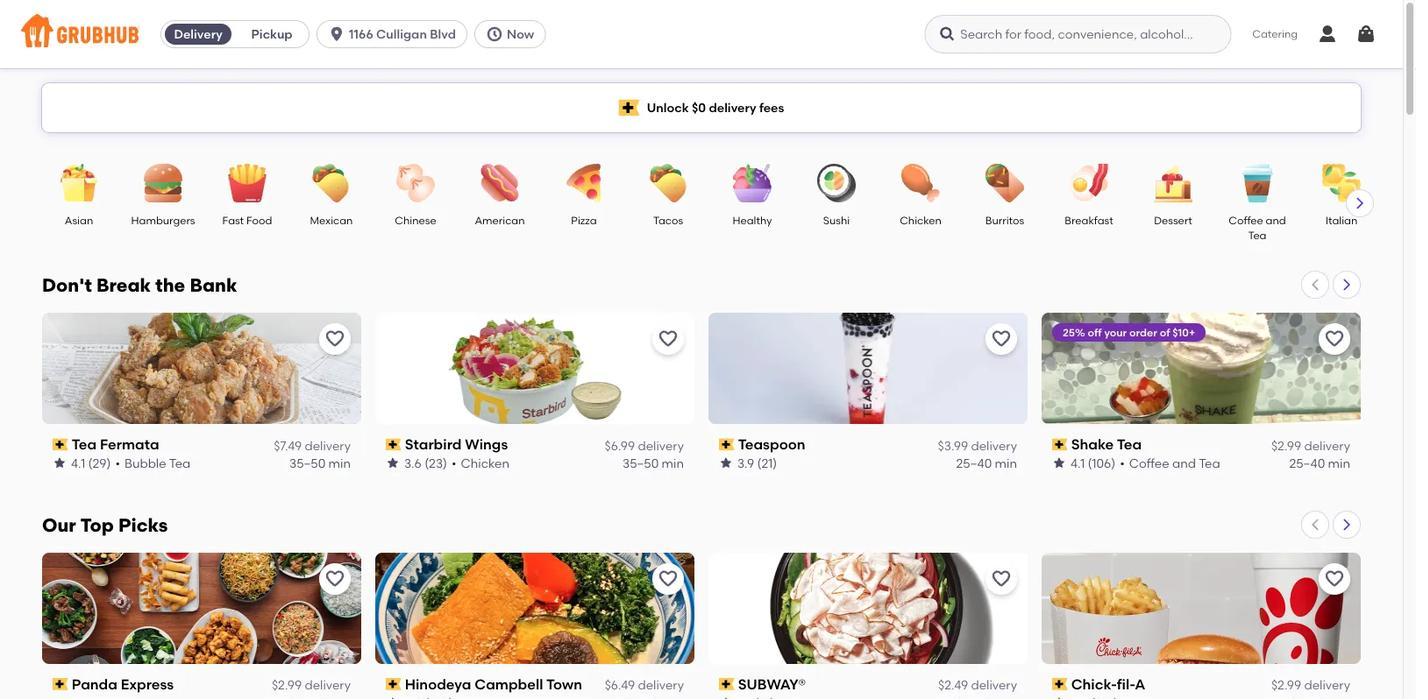Task type: describe. For each thing, give the bounding box(es) containing it.
$2.99 for don't break the bank
[[1271, 438, 1301, 453]]

25–40 min for teaspoon
[[956, 456, 1017, 471]]

pickup button
[[235, 20, 309, 48]]

3.9
[[737, 456, 754, 471]]

dessert image
[[1143, 164, 1204, 203]]

$6.49 delivery
[[605, 678, 684, 693]]

your
[[1104, 326, 1127, 339]]

save this restaurant button for teaspoon
[[986, 324, 1017, 355]]

the
[[155, 274, 185, 297]]

save this restaurant button for panda express
[[319, 564, 351, 595]]

our top picks
[[42, 515, 168, 537]]

$6.99
[[605, 438, 635, 453]]

3 min from the left
[[995, 456, 1017, 471]]

tea fermata logo image
[[42, 313, 361, 424]]

4.1 (29)
[[71, 456, 111, 471]]

tea fermata
[[72, 436, 159, 453]]

italian
[[1326, 214, 1358, 227]]

(106)
[[1088, 456, 1116, 471]]

4.1 (106)
[[1071, 456, 1116, 471]]

save this restaurant image for hinodeya campbell town
[[658, 569, 679, 590]]

mexican
[[310, 214, 353, 227]]

3.6 (23)
[[404, 456, 447, 471]]

subway®
[[738, 676, 806, 693]]

subscription pass image for subway®
[[719, 679, 735, 691]]

delivery
[[174, 27, 222, 42]]

subscription pass image for hinodeya campbell town
[[386, 679, 401, 691]]

don't
[[42, 274, 92, 297]]

delivery for shake tea
[[1304, 438, 1350, 453]]

chinese image
[[385, 164, 446, 203]]

25–40 min for shake tea
[[1289, 456, 1350, 471]]

asian image
[[48, 164, 110, 203]]

american
[[475, 214, 525, 227]]

fil-
[[1117, 676, 1135, 693]]

panda
[[72, 676, 117, 693]]

hinodeya campbell town logo image
[[375, 553, 694, 665]]

svg image
[[938, 25, 956, 43]]

delivery for hinodeya campbell town
[[638, 678, 684, 693]]

chick-
[[1071, 676, 1117, 693]]

unlock $0 delivery fees
[[647, 100, 784, 115]]

Search for food, convenience, alcohol... search field
[[924, 15, 1231, 53]]

burritos image
[[974, 164, 1036, 203]]

grubhub plus flag logo image
[[619, 100, 640, 116]]

$3.99 delivery
[[938, 438, 1017, 453]]

shake
[[1071, 436, 1114, 453]]

save this restaurant image for panda express
[[324, 569, 345, 590]]

save this restaurant button for starbird wings
[[652, 324, 684, 355]]

25–40 for shake tea
[[1289, 456, 1325, 471]]

$2.49 delivery
[[938, 678, 1017, 693]]

delivery for panda express
[[305, 678, 351, 693]]

hamburgers image
[[132, 164, 194, 203]]

tea inside coffee and tea
[[1248, 229, 1267, 242]]

caret right icon image for our top picks
[[1340, 518, 1354, 532]]

express
[[121, 676, 174, 693]]

• for tea
[[1120, 456, 1125, 471]]

mexican image
[[301, 164, 362, 203]]

tacos
[[653, 214, 683, 227]]

italian image
[[1311, 164, 1372, 203]]

1 horizontal spatial chicken
[[900, 214, 942, 227]]

order
[[1129, 326, 1157, 339]]

(21)
[[757, 456, 777, 471]]

(29)
[[88, 456, 111, 471]]

star icon image for tea fermata
[[53, 457, 67, 471]]

burritos
[[985, 214, 1024, 227]]

our
[[42, 515, 76, 537]]

$0
[[692, 100, 706, 115]]

starbird wings logo image
[[375, 313, 694, 424]]

chick-fil-a logo image
[[1042, 553, 1361, 665]]

$3.99
[[938, 438, 968, 453]]

• for wings
[[452, 456, 456, 471]]

save this restaurant button for subway®
[[986, 564, 1017, 595]]

$10+
[[1173, 326, 1195, 339]]

coffee and tea image
[[1227, 164, 1288, 203]]

save this restaurant image for chick-fil-a
[[1324, 569, 1345, 590]]

star icon image for subway®
[[719, 697, 733, 700]]

american image
[[469, 164, 530, 203]]

hamburgers
[[131, 214, 195, 227]]

pizza
[[571, 214, 597, 227]]

teaspoon logo image
[[708, 313, 1028, 424]]

delivery button
[[161, 20, 235, 48]]

coffee and tea
[[1229, 214, 1286, 242]]

0 horizontal spatial and
[[1172, 456, 1196, 471]]

off
[[1088, 326, 1102, 339]]

$2.99 delivery for our top picks
[[1271, 678, 1350, 693]]

panda express
[[72, 676, 174, 693]]

• bubble tea
[[115, 456, 191, 471]]

fast food
[[222, 214, 272, 227]]

delivery for subway®
[[971, 678, 1017, 693]]

star icon image for chick-fil-a
[[1052, 697, 1066, 700]]

top
[[80, 515, 114, 537]]

subscription pass image for starbird wings
[[386, 439, 401, 451]]

save this restaurant button for tea fermata
[[319, 324, 351, 355]]

healthy
[[733, 214, 772, 227]]

pickup
[[251, 27, 293, 42]]

bubble
[[124, 456, 166, 471]]

star icon image for hinodeya campbell town
[[386, 697, 400, 700]]

save this restaurant image for subway®
[[991, 569, 1012, 590]]

subway® logo image
[[708, 553, 1028, 665]]

3.6
[[404, 456, 422, 471]]

culligan
[[376, 27, 427, 42]]

pizza image
[[553, 164, 615, 203]]

25%
[[1063, 326, 1085, 339]]

hinodeya campbell town
[[405, 676, 582, 693]]



Task type: locate. For each thing, give the bounding box(es) containing it.
delivery for starbird wings
[[638, 438, 684, 453]]

35–50 min down $6.99 delivery
[[623, 456, 684, 471]]

chicken image
[[890, 164, 951, 203]]

2 4.1 from the left
[[1071, 456, 1085, 471]]

35–50 min for starbird wings
[[623, 456, 684, 471]]

4.1
[[71, 456, 85, 471], [1071, 456, 1085, 471]]

fast
[[222, 214, 244, 227]]

•
[[115, 456, 120, 471], [452, 456, 456, 471], [1120, 456, 1125, 471]]

2 horizontal spatial subscription pass image
[[1052, 679, 1068, 691]]

subscription pass image for chick-fil-a
[[1052, 679, 1068, 691]]

min for wings
[[662, 456, 684, 471]]

35–50 for starbird wings
[[623, 456, 659, 471]]

svg image inside now button
[[486, 25, 503, 43]]

$2.49
[[938, 678, 968, 693]]

delivery for tea fermata
[[305, 438, 351, 453]]

1 25–40 min from the left
[[956, 456, 1017, 471]]

subscription pass image left starbird
[[386, 439, 401, 451]]

save this restaurant image for tea fermata
[[324, 329, 345, 350]]

4.1 down shake
[[1071, 456, 1085, 471]]

• coffee and tea
[[1120, 456, 1220, 471]]

$2.99 delivery for don't break the bank
[[1271, 438, 1350, 453]]

svg image
[[1317, 24, 1338, 45], [1356, 24, 1377, 45], [328, 25, 346, 43], [486, 25, 503, 43]]

0 vertical spatial chicken
[[900, 214, 942, 227]]

3 subscription pass image from the left
[[1052, 679, 1068, 691]]

2 min from the left
[[662, 456, 684, 471]]

shake tea logo image
[[1042, 313, 1361, 424]]

• chicken
[[452, 456, 509, 471]]

25% off your order of $10+
[[1063, 326, 1195, 339]]

save this restaurant button for hinodeya campbell town
[[652, 564, 684, 595]]

dessert
[[1154, 214, 1192, 227]]

of
[[1160, 326, 1170, 339]]

25–40 for teaspoon
[[956, 456, 992, 471]]

save this restaurant button for chick-fil-a
[[1319, 564, 1350, 595]]

catering
[[1252, 27, 1298, 40]]

25–40 min
[[956, 456, 1017, 471], [1289, 456, 1350, 471]]

delivery
[[709, 100, 756, 115], [305, 438, 351, 453], [638, 438, 684, 453], [971, 438, 1017, 453], [1304, 438, 1350, 453], [305, 678, 351, 693], [638, 678, 684, 693], [971, 678, 1017, 693], [1304, 678, 1350, 693]]

starbird
[[405, 436, 462, 453]]

• right (106)
[[1120, 456, 1125, 471]]

picks
[[118, 515, 168, 537]]

1 horizontal spatial coffee
[[1229, 214, 1263, 227]]

catering button
[[1240, 14, 1310, 54]]

teaspoon
[[738, 436, 805, 453]]

$7.49 delivery
[[274, 438, 351, 453]]

(23)
[[425, 456, 447, 471]]

don't break the bank
[[42, 274, 237, 297]]

caret left icon image
[[1308, 278, 1322, 292], [1308, 518, 1322, 532]]

35–50 down $7.49 delivery
[[289, 456, 326, 471]]

1 horizontal spatial subscription pass image
[[386, 679, 401, 691]]

and right (106)
[[1172, 456, 1196, 471]]

chick-fil-a
[[1071, 676, 1146, 693]]

2 subscription pass image from the left
[[386, 679, 401, 691]]

1 subscription pass image from the left
[[53, 679, 68, 691]]

25–40
[[956, 456, 992, 471], [1289, 456, 1325, 471]]

save this restaurant button
[[319, 324, 351, 355], [652, 324, 684, 355], [986, 324, 1017, 355], [1319, 324, 1350, 355], [319, 564, 351, 595], [652, 564, 684, 595], [986, 564, 1017, 595], [1319, 564, 1350, 595]]

1 vertical spatial chicken
[[461, 456, 509, 471]]

35–50 down $6.99 delivery
[[623, 456, 659, 471]]

break
[[96, 274, 151, 297]]

$2.99 delivery
[[1271, 438, 1350, 453], [272, 678, 351, 693], [1271, 678, 1350, 693]]

min for tea
[[1328, 456, 1350, 471]]

$7.49
[[274, 438, 302, 453]]

hinodeya
[[405, 676, 471, 693]]

1 horizontal spatial 25–40
[[1289, 456, 1325, 471]]

subscription pass image left subway®
[[719, 679, 735, 691]]

and down coffee and tea image
[[1266, 214, 1286, 227]]

coffee down shake tea
[[1129, 456, 1169, 471]]

1 vertical spatial caret left icon image
[[1308, 518, 1322, 532]]

35–50 min for tea fermata
[[289, 456, 351, 471]]

save this restaurant image
[[324, 329, 345, 350], [658, 329, 679, 350], [991, 329, 1012, 350], [324, 569, 345, 590]]

subscription pass image left tea fermata
[[53, 439, 68, 451]]

1 vertical spatial and
[[1172, 456, 1196, 471]]

tea
[[1248, 229, 1267, 242], [72, 436, 97, 453], [1117, 436, 1142, 453], [169, 456, 191, 471], [1199, 456, 1220, 471]]

subscription pass image left teaspoon
[[719, 439, 735, 451]]

blvd
[[430, 27, 456, 42]]

sushi image
[[806, 164, 867, 203]]

caret left icon image for our top picks
[[1308, 518, 1322, 532]]

2 35–50 min from the left
[[623, 456, 684, 471]]

1 25–40 from the left
[[956, 456, 992, 471]]

0 horizontal spatial 35–50 min
[[289, 456, 351, 471]]

0 horizontal spatial 4.1
[[71, 456, 85, 471]]

save this restaurant image for teaspoon
[[991, 329, 1012, 350]]

35–50
[[289, 456, 326, 471], [623, 456, 659, 471]]

unlock
[[647, 100, 689, 115]]

1 35–50 min from the left
[[289, 456, 351, 471]]

now button
[[474, 20, 553, 48]]

1 horizontal spatial 25–40 min
[[1289, 456, 1350, 471]]

starbird wings
[[405, 436, 508, 453]]

shake tea
[[1071, 436, 1142, 453]]

• right (29) on the bottom of page
[[115, 456, 120, 471]]

4.1 left (29) on the bottom of page
[[71, 456, 85, 471]]

0 horizontal spatial •
[[115, 456, 120, 471]]

2 35–50 from the left
[[623, 456, 659, 471]]

1 4.1 from the left
[[71, 456, 85, 471]]

and inside coffee and tea
[[1266, 214, 1286, 227]]

subscription pass image left chick-
[[1052, 679, 1068, 691]]

0 vertical spatial caret left icon image
[[1308, 278, 1322, 292]]

1 caret left icon image from the top
[[1308, 278, 1322, 292]]

food
[[246, 214, 272, 227]]

save this restaurant image
[[1324, 329, 1345, 350], [658, 569, 679, 590], [991, 569, 1012, 590], [1324, 569, 1345, 590]]

svg image inside 1166 culligan blvd button
[[328, 25, 346, 43]]

now
[[507, 27, 534, 42]]

subscription pass image for panda express
[[53, 679, 68, 691]]

chicken
[[900, 214, 942, 227], [461, 456, 509, 471]]

0 vertical spatial and
[[1266, 214, 1286, 227]]

caret left icon image for don't break the bank
[[1308, 278, 1322, 292]]

fees
[[759, 100, 784, 115]]

asian
[[65, 214, 93, 227]]

delivery for teaspoon
[[971, 438, 1017, 453]]

1 horizontal spatial 35–50 min
[[623, 456, 684, 471]]

caret right icon image for don't break the bank
[[1340, 278, 1354, 292]]

0 vertical spatial coffee
[[1229, 214, 1263, 227]]

save this restaurant image for starbird wings
[[658, 329, 679, 350]]

2 vertical spatial caret right icon image
[[1340, 518, 1354, 532]]

0 horizontal spatial subscription pass image
[[53, 679, 68, 691]]

bank
[[190, 274, 237, 297]]

1166
[[349, 27, 373, 42]]

chinese
[[395, 214, 436, 227]]

4 min from the left
[[1328, 456, 1350, 471]]

star icon image for shake tea
[[1052, 457, 1066, 471]]

0 horizontal spatial coffee
[[1129, 456, 1169, 471]]

1 horizontal spatial •
[[452, 456, 456, 471]]

breakfast
[[1065, 214, 1113, 227]]

star icon image
[[53, 457, 67, 471], [386, 457, 400, 471], [719, 457, 733, 471], [1052, 457, 1066, 471], [386, 697, 400, 700], [719, 697, 733, 700], [1052, 697, 1066, 700]]

1 • from the left
[[115, 456, 120, 471]]

1 min from the left
[[328, 456, 351, 471]]

2 25–40 from the left
[[1289, 456, 1325, 471]]

1166 culligan blvd button
[[317, 20, 474, 48]]

2 • from the left
[[452, 456, 456, 471]]

0 horizontal spatial 25–40
[[956, 456, 992, 471]]

delivery for chick-fil-a
[[1304, 678, 1350, 693]]

35–50 for tea fermata
[[289, 456, 326, 471]]

1 horizontal spatial 4.1
[[1071, 456, 1085, 471]]

subscription pass image left shake
[[1052, 439, 1068, 451]]

0 horizontal spatial 35–50
[[289, 456, 326, 471]]

campbell
[[475, 676, 543, 693]]

$2.99 for our top picks
[[1271, 678, 1301, 693]]

35–50 min
[[289, 456, 351, 471], [623, 456, 684, 471]]

fermata
[[100, 436, 159, 453]]

coffee
[[1229, 214, 1263, 227], [1129, 456, 1169, 471]]

1 35–50 from the left
[[289, 456, 326, 471]]

subscription pass image
[[53, 679, 68, 691], [386, 679, 401, 691], [1052, 679, 1068, 691]]

chicken down wings
[[461, 456, 509, 471]]

$6.49
[[605, 678, 635, 693]]

2 caret left icon image from the top
[[1308, 518, 1322, 532]]

1 horizontal spatial 35–50
[[623, 456, 659, 471]]

0 horizontal spatial 25–40 min
[[956, 456, 1017, 471]]

$6.99 delivery
[[605, 438, 684, 453]]

wings
[[465, 436, 508, 453]]

• for fermata
[[115, 456, 120, 471]]

• right the (23)
[[452, 456, 456, 471]]

3 • from the left
[[1120, 456, 1125, 471]]

panda express logo image
[[42, 553, 361, 665]]

town
[[546, 676, 582, 693]]

1 vertical spatial coffee
[[1129, 456, 1169, 471]]

sushi
[[823, 214, 850, 227]]

subscription pass image
[[53, 439, 68, 451], [386, 439, 401, 451], [719, 439, 735, 451], [1052, 439, 1068, 451], [719, 679, 735, 691]]

star icon image for starbird wings
[[386, 457, 400, 471]]

3.9 (21)
[[737, 456, 777, 471]]

2 horizontal spatial •
[[1120, 456, 1125, 471]]

4.1 for shake tea
[[1071, 456, 1085, 471]]

a
[[1135, 676, 1146, 693]]

min
[[328, 456, 351, 471], [662, 456, 684, 471], [995, 456, 1017, 471], [1328, 456, 1350, 471]]

main navigation navigation
[[0, 0, 1403, 68]]

fast food image
[[217, 164, 278, 203]]

coffee down coffee and tea image
[[1229, 214, 1263, 227]]

healthy image
[[722, 164, 783, 203]]

35–50 min down $7.49 delivery
[[289, 456, 351, 471]]

coffee inside coffee and tea
[[1229, 214, 1263, 227]]

min for fermata
[[328, 456, 351, 471]]

breakfast image
[[1058, 164, 1120, 203]]

2 25–40 min from the left
[[1289, 456, 1350, 471]]

subscription pass image for shake tea
[[1052, 439, 1068, 451]]

4.1 for tea fermata
[[71, 456, 85, 471]]

1 vertical spatial caret right icon image
[[1340, 278, 1354, 292]]

0 vertical spatial caret right icon image
[[1353, 196, 1367, 210]]

1 horizontal spatial and
[[1266, 214, 1286, 227]]

1166 culligan blvd
[[349, 27, 456, 42]]

subscription pass image left hinodeya
[[386, 679, 401, 691]]

subscription pass image for tea fermata
[[53, 439, 68, 451]]

subscription pass image left panda
[[53, 679, 68, 691]]

subscription pass image for teaspoon
[[719, 439, 735, 451]]

and
[[1266, 214, 1286, 227], [1172, 456, 1196, 471]]

caret right icon image
[[1353, 196, 1367, 210], [1340, 278, 1354, 292], [1340, 518, 1354, 532]]

tacos image
[[637, 164, 699, 203]]

0 horizontal spatial chicken
[[461, 456, 509, 471]]

chicken down chicken image
[[900, 214, 942, 227]]



Task type: vqa. For each thing, say whether or not it's contained in the screenshot.
'4.2 (35)'
no



